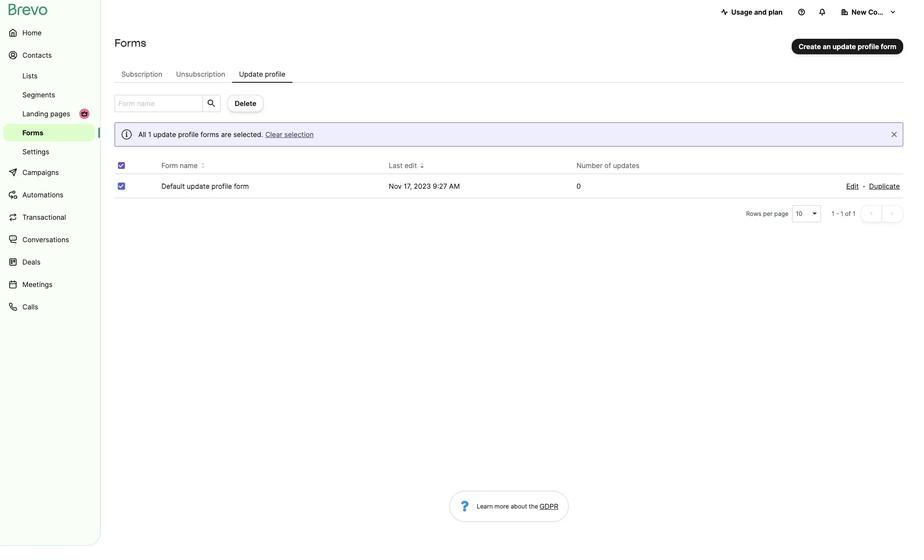Task type: locate. For each thing, give the bounding box(es) containing it.
forms
[[115, 37, 146, 49], [22, 128, 43, 137]]

update
[[239, 70, 263, 78]]

page
[[775, 210, 789, 217]]

of right number
[[605, 161, 611, 170]]

2 horizontal spatial update
[[833, 42, 857, 51]]

1
[[148, 130, 151, 139], [832, 210, 835, 217], [841, 210, 844, 217], [853, 210, 856, 217]]

name
[[180, 161, 198, 170]]

update profile
[[239, 70, 286, 78]]

0 vertical spatial update
[[833, 42, 857, 51]]

0
[[577, 182, 581, 190]]

rows
[[747, 210, 762, 217]]

1 vertical spatial forms
[[22, 128, 43, 137]]

settings link
[[3, 143, 95, 160]]

1 vertical spatial form
[[234, 182, 249, 190]]

update right the an
[[833, 42, 857, 51]]

forms up subscription link
[[115, 37, 146, 49]]

segments
[[22, 91, 55, 99]]

calls link
[[3, 297, 95, 317]]

nov
[[389, 182, 402, 190]]

usage
[[732, 8, 753, 16]]

all 1 update profile forms are selected. clear selection
[[138, 130, 314, 139]]

form
[[161, 161, 178, 170]]

calls
[[22, 303, 38, 311]]

form
[[881, 42, 897, 51], [234, 182, 249, 190]]

update profile link
[[232, 66, 292, 83]]

forms down landing
[[22, 128, 43, 137]]

learn more about the gdpr
[[477, 502, 559, 511]]

0 vertical spatial forms
[[115, 37, 146, 49]]

home
[[22, 28, 42, 37]]

of right -
[[846, 210, 851, 217]]

delete
[[235, 99, 257, 108]]

meetings
[[22, 280, 53, 289]]

0 horizontal spatial of
[[605, 161, 611, 170]]

usage and plan button
[[714, 3, 790, 21]]

0 horizontal spatial update
[[153, 130, 176, 139]]

17,
[[404, 182, 412, 190]]

left___rvooi image
[[81, 110, 88, 117]]

and
[[755, 8, 767, 16]]

the
[[529, 503, 538, 510]]

automations link
[[3, 184, 95, 205]]

0 vertical spatial of
[[605, 161, 611, 170]]

0 vertical spatial form
[[881, 42, 897, 51]]

1 - 1 of 1
[[832, 210, 856, 217]]

campaigns link
[[3, 162, 95, 183]]

0 horizontal spatial forms
[[22, 128, 43, 137]]

conversations
[[22, 235, 69, 244]]

pages
[[50, 109, 70, 118]]

per
[[764, 210, 773, 217]]

nov 17, 2023 9:27 am
[[389, 182, 460, 190]]

about
[[511, 503, 527, 510]]

duplicate
[[870, 182, 900, 190]]

1 horizontal spatial form
[[881, 42, 897, 51]]

edit
[[405, 161, 417, 170]]

create an update profile form
[[799, 42, 897, 51]]

usage and plan
[[732, 8, 783, 16]]

form name button
[[161, 160, 205, 171]]

1 vertical spatial of
[[846, 210, 851, 217]]

meetings link
[[3, 274, 95, 295]]

1 vertical spatial update
[[153, 130, 176, 139]]

gdpr link
[[538, 501, 559, 512]]

profile
[[858, 42, 880, 51], [265, 70, 286, 78], [178, 130, 199, 139], [212, 182, 232, 190]]

update
[[833, 42, 857, 51], [153, 130, 176, 139], [187, 182, 210, 190]]

transactional link
[[3, 207, 95, 228]]

updates
[[613, 161, 640, 170]]

deals link
[[3, 252, 95, 272]]

new company button
[[835, 3, 904, 21]]

unsubscription link
[[169, 66, 232, 83]]

-
[[837, 210, 839, 217]]

update down name
[[187, 182, 210, 190]]

last edit
[[389, 161, 417, 170]]

transactional
[[22, 213, 66, 222]]

Campaign name search field
[[115, 95, 199, 112]]

1 horizontal spatial update
[[187, 182, 210, 190]]

default update profile form link
[[161, 182, 249, 190]]

2023
[[414, 182, 431, 190]]

subscription link
[[115, 66, 169, 83]]

default update profile form
[[161, 182, 249, 190]]

search image
[[206, 98, 217, 109]]

create an update profile form link
[[792, 39, 904, 54]]

contacts link
[[3, 45, 95, 66]]

new
[[852, 8, 867, 16]]

selected.
[[233, 130, 263, 139]]

form name
[[161, 161, 198, 170]]

gdpr
[[540, 502, 559, 511]]

of
[[605, 161, 611, 170], [846, 210, 851, 217]]

update right all
[[153, 130, 176, 139]]

last
[[389, 161, 403, 170]]

subscription
[[122, 70, 162, 78]]



Task type: describe. For each thing, give the bounding box(es) containing it.
an
[[823, 42, 831, 51]]

home link
[[3, 22, 95, 43]]

default
[[161, 182, 185, 190]]

company
[[869, 8, 901, 16]]

learn
[[477, 503, 493, 510]]

more
[[495, 503, 509, 510]]

selection
[[284, 130, 314, 139]]

lists link
[[3, 67, 95, 84]]

landing
[[22, 109, 48, 118]]

unsubscription
[[176, 70, 225, 78]]

contacts
[[22, 51, 52, 59]]

campaigns
[[22, 168, 59, 177]]

conversations link
[[3, 229, 95, 250]]

clear selection link
[[263, 129, 316, 140]]

landing pages link
[[3, 105, 95, 122]]

deals
[[22, 258, 41, 266]]

number of updates
[[577, 161, 640, 170]]

edit
[[847, 182, 859, 190]]

edit link
[[847, 181, 859, 191]]

duplicate link
[[870, 181, 900, 191]]

number of updates button
[[577, 160, 647, 171]]

update for 1
[[153, 130, 176, 139]]

new company
[[852, 8, 901, 16]]

2 vertical spatial update
[[187, 182, 210, 190]]

rows per page
[[747, 210, 789, 217]]

forms
[[201, 130, 219, 139]]

0 horizontal spatial form
[[234, 182, 249, 190]]

update for an
[[833, 42, 857, 51]]

plan
[[769, 8, 783, 16]]

last edit button
[[389, 160, 424, 171]]

lists
[[22, 72, 38, 80]]

landing pages
[[22, 109, 70, 118]]

automations
[[22, 190, 63, 199]]

clear
[[265, 130, 283, 139]]

search button
[[203, 95, 220, 112]]

forms link
[[3, 124, 95, 141]]

of inside button
[[605, 161, 611, 170]]

delete button
[[228, 95, 264, 112]]

settings
[[22, 147, 49, 156]]

are
[[221, 130, 232, 139]]

form inside create an update profile form link
[[881, 42, 897, 51]]

all
[[138, 130, 146, 139]]

number
[[577, 161, 603, 170]]

1 horizontal spatial forms
[[115, 37, 146, 49]]

create
[[799, 42, 821, 51]]

1 horizontal spatial of
[[846, 210, 851, 217]]

segments link
[[3, 86, 95, 103]]

am
[[449, 182, 460, 190]]

9:27
[[433, 182, 447, 190]]



Task type: vqa. For each thing, say whether or not it's contained in the screenshot.
Apple
no



